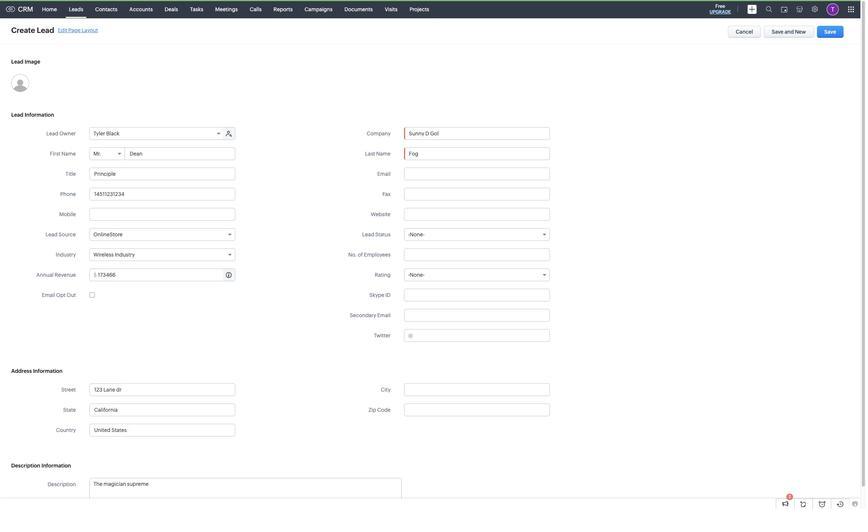 Task type: locate. For each thing, give the bounding box(es) containing it.
industry right wireless
[[115, 252, 135, 258]]

save
[[772, 29, 784, 35], [825, 29, 836, 35]]

meetings
[[215, 6, 238, 12]]

2 - from the top
[[408, 272, 410, 278]]

1 -none- from the top
[[408, 232, 425, 238]]

0 vertical spatial description
[[11, 463, 40, 469]]

-none- field for rating
[[404, 269, 550, 281]]

0 vertical spatial email
[[377, 171, 391, 177]]

email for email opt out
[[42, 292, 55, 298]]

none-
[[410, 232, 425, 238], [410, 272, 425, 278]]

email opt out
[[42, 292, 76, 298]]

OnlineStore field
[[89, 228, 235, 241]]

0 vertical spatial -
[[408, 232, 410, 238]]

email
[[377, 171, 391, 177], [42, 292, 55, 298], [377, 312, 391, 318]]

free
[[716, 3, 725, 9]]

industry
[[56, 252, 76, 258], [115, 252, 135, 258]]

1 save from the left
[[772, 29, 784, 35]]

1 vertical spatial none-
[[410, 272, 425, 278]]

create lead edit page layout
[[11, 26, 98, 34]]

campaigns link
[[299, 0, 339, 18]]

1 vertical spatial -none-
[[408, 272, 425, 278]]

-None- field
[[404, 228, 550, 241], [404, 269, 550, 281]]

address information
[[11, 368, 63, 374]]

1 vertical spatial email
[[42, 292, 55, 298]]

information for description information
[[41, 463, 71, 469]]

state
[[63, 407, 76, 413]]

information right address
[[33, 368, 63, 374]]

name right last
[[376, 151, 391, 157]]

contacts
[[95, 6, 117, 12]]

1 none- from the top
[[410, 232, 425, 238]]

information up lead owner
[[25, 112, 54, 118]]

1 horizontal spatial industry
[[115, 252, 135, 258]]

save for save and new
[[772, 29, 784, 35]]

black
[[106, 131, 119, 137]]

reports
[[274, 6, 293, 12]]

skype id
[[369, 292, 391, 298]]

name right first
[[61, 151, 76, 157]]

None text field
[[405, 128, 550, 140], [404, 147, 550, 160], [125, 148, 235, 160], [89, 168, 235, 180], [404, 188, 550, 201], [89, 208, 235, 221], [404, 248, 550, 261], [98, 269, 235, 281], [404, 289, 550, 302], [404, 309, 550, 322], [414, 330, 550, 342], [404, 384, 550, 396], [405, 128, 550, 140], [404, 147, 550, 160], [125, 148, 235, 160], [89, 168, 235, 180], [404, 188, 550, 201], [89, 208, 235, 221], [404, 248, 550, 261], [98, 269, 235, 281], [404, 289, 550, 302], [404, 309, 550, 322], [414, 330, 550, 342], [404, 384, 550, 396]]

twitter
[[374, 333, 391, 339]]

Wireless Industry field
[[89, 248, 235, 261]]

2 save from the left
[[825, 29, 836, 35]]

lead for lead image
[[11, 59, 23, 65]]

rating
[[375, 272, 391, 278]]

2 -none- field from the top
[[404, 269, 550, 281]]

city
[[381, 387, 391, 393]]

information down country at the bottom of the page
[[41, 463, 71, 469]]

lead left status
[[362, 232, 374, 238]]

None field
[[405, 128, 550, 140], [90, 424, 235, 436], [405, 128, 550, 140], [90, 424, 235, 436]]

save and new button
[[764, 26, 814, 38]]

1 horizontal spatial description
[[48, 482, 76, 488]]

documents
[[345, 6, 373, 12]]

none- right rating
[[410, 272, 425, 278]]

none- for rating
[[410, 272, 425, 278]]

1 vertical spatial description
[[48, 482, 76, 488]]

first
[[50, 151, 60, 157]]

accounts
[[129, 6, 153, 12]]

email up fax
[[377, 171, 391, 177]]

lead for lead information
[[11, 112, 23, 118]]

reports link
[[268, 0, 299, 18]]

- for lead status
[[408, 232, 410, 238]]

1 -none- field from the top
[[404, 228, 550, 241]]

lead down image
[[11, 112, 23, 118]]

lead left image
[[11, 59, 23, 65]]

visits
[[385, 6, 398, 12]]

tasks link
[[184, 0, 209, 18]]

save left and
[[772, 29, 784, 35]]

1 vertical spatial -none- field
[[404, 269, 550, 281]]

documents link
[[339, 0, 379, 18]]

0 vertical spatial -none- field
[[404, 228, 550, 241]]

2 industry from the left
[[115, 252, 135, 258]]

contacts link
[[89, 0, 123, 18]]

0 horizontal spatial name
[[61, 151, 76, 157]]

of
[[358, 252, 363, 258]]

home link
[[36, 0, 63, 18]]

search element
[[762, 0, 777, 18]]

projects
[[410, 6, 429, 12]]

name
[[61, 151, 76, 157], [376, 151, 391, 157]]

fax
[[383, 191, 391, 197]]

skype
[[369, 292, 384, 298]]

2 -none- from the top
[[408, 272, 425, 278]]

description
[[11, 463, 40, 469], [48, 482, 76, 488]]

None text field
[[404, 168, 550, 180], [89, 188, 235, 201], [404, 208, 550, 221], [89, 384, 235, 396], [89, 404, 235, 417], [404, 404, 550, 417], [90, 424, 235, 436], [90, 479, 402, 505], [404, 168, 550, 180], [89, 188, 235, 201], [404, 208, 550, 221], [89, 384, 235, 396], [89, 404, 235, 417], [404, 404, 550, 417], [90, 424, 235, 436], [90, 479, 402, 505]]

0 horizontal spatial save
[[772, 29, 784, 35]]

tyler
[[93, 131, 105, 137]]

save for save
[[825, 29, 836, 35]]

crm link
[[6, 5, 33, 13]]

lead left source
[[46, 232, 58, 238]]

revenue
[[55, 272, 76, 278]]

1 name from the left
[[61, 151, 76, 157]]

1 vertical spatial information
[[33, 368, 63, 374]]

lead left owner
[[46, 131, 58, 137]]

0 horizontal spatial description
[[11, 463, 40, 469]]

accounts link
[[123, 0, 159, 18]]

edit page layout link
[[58, 27, 98, 33]]

lead
[[37, 26, 54, 34], [11, 59, 23, 65], [11, 112, 23, 118], [46, 131, 58, 137], [46, 232, 58, 238], [362, 232, 374, 238]]

deals link
[[159, 0, 184, 18]]

lead owner
[[46, 131, 76, 137]]

2 none- from the top
[[410, 272, 425, 278]]

-
[[408, 232, 410, 238], [408, 272, 410, 278]]

name for last name
[[376, 151, 391, 157]]

save down profile "element"
[[825, 29, 836, 35]]

none- right status
[[410, 232, 425, 238]]

-none- right rating
[[408, 272, 425, 278]]

-none- for lead status
[[408, 232, 425, 238]]

1 vertical spatial -
[[408, 272, 410, 278]]

description for description
[[48, 482, 76, 488]]

information
[[25, 112, 54, 118], [33, 368, 63, 374], [41, 463, 71, 469]]

zip
[[369, 407, 376, 413]]

and
[[785, 29, 794, 35]]

leads link
[[63, 0, 89, 18]]

0 vertical spatial information
[[25, 112, 54, 118]]

1 horizontal spatial save
[[825, 29, 836, 35]]

industry inside field
[[115, 252, 135, 258]]

layout
[[82, 27, 98, 33]]

0 horizontal spatial industry
[[56, 252, 76, 258]]

crm
[[18, 5, 33, 13]]

2 name from the left
[[376, 151, 391, 157]]

email left opt
[[42, 292, 55, 298]]

industry up revenue
[[56, 252, 76, 258]]

1 industry from the left
[[56, 252, 76, 258]]

0 vertical spatial -none-
[[408, 232, 425, 238]]

lead for lead status
[[362, 232, 374, 238]]

annual
[[36, 272, 54, 278]]

opt
[[56, 292, 66, 298]]

website
[[371, 211, 391, 217]]

- right rating
[[408, 272, 410, 278]]

0 vertical spatial none-
[[410, 232, 425, 238]]

campaigns
[[305, 6, 333, 12]]

email up twitter
[[377, 312, 391, 318]]

email for email
[[377, 171, 391, 177]]

description information
[[11, 463, 71, 469]]

- right status
[[408, 232, 410, 238]]

tyler black
[[93, 131, 119, 137]]

2 vertical spatial information
[[41, 463, 71, 469]]

-none- right status
[[408, 232, 425, 238]]

1 - from the top
[[408, 232, 410, 238]]

1 horizontal spatial name
[[376, 151, 391, 157]]



Task type: describe. For each thing, give the bounding box(es) containing it.
out
[[67, 292, 76, 298]]

save button
[[817, 26, 844, 38]]

save and new
[[772, 29, 806, 35]]

deals
[[165, 6, 178, 12]]

$
[[93, 272, 97, 278]]

owner
[[59, 131, 76, 137]]

page
[[68, 27, 81, 33]]

calendar image
[[781, 6, 788, 12]]

secondary email
[[350, 312, 391, 318]]

@
[[408, 333, 413, 339]]

wireless
[[93, 252, 114, 258]]

-none- field for lead status
[[404, 228, 550, 241]]

cancel
[[736, 29, 753, 35]]

meetings link
[[209, 0, 244, 18]]

leads
[[69, 6, 83, 12]]

company
[[367, 131, 391, 137]]

tasks
[[190, 6, 203, 12]]

information for address information
[[33, 368, 63, 374]]

source
[[59, 232, 76, 238]]

country
[[56, 427, 76, 433]]

create
[[11, 26, 35, 34]]

no.
[[348, 252, 357, 258]]

lead image
[[11, 59, 40, 65]]

title
[[66, 171, 76, 177]]

2 vertical spatial email
[[377, 312, 391, 318]]

last name
[[365, 151, 391, 157]]

lead source
[[46, 232, 76, 238]]

description for description information
[[11, 463, 40, 469]]

name for first name
[[61, 151, 76, 157]]

mobile
[[59, 211, 76, 217]]

secondary
[[350, 312, 376, 318]]

create menu image
[[748, 5, 757, 14]]

none- for lead status
[[410, 232, 425, 238]]

profile image
[[827, 3, 839, 15]]

id
[[385, 292, 391, 298]]

Tyler Black field
[[90, 128, 224, 140]]

zip code
[[369, 407, 391, 413]]

2
[[789, 495, 791, 499]]

create menu element
[[743, 0, 762, 18]]

information for lead information
[[25, 112, 54, 118]]

employees
[[364, 252, 391, 258]]

lead status
[[362, 232, 391, 238]]

street
[[61, 387, 76, 393]]

home
[[42, 6, 57, 12]]

search image
[[766, 6, 772, 12]]

annual revenue
[[36, 272, 76, 278]]

phone
[[60, 191, 76, 197]]

calls link
[[244, 0, 268, 18]]

address
[[11, 368, 32, 374]]

Mr. field
[[90, 148, 125, 160]]

first name
[[50, 151, 76, 157]]

-none- for rating
[[408, 272, 425, 278]]

- for rating
[[408, 272, 410, 278]]

lead for lead owner
[[46, 131, 58, 137]]

projects link
[[404, 0, 435, 18]]

calls
[[250, 6, 262, 12]]

lead left the edit
[[37, 26, 54, 34]]

image
[[25, 59, 40, 65]]

cancel button
[[728, 26, 761, 38]]

visits link
[[379, 0, 404, 18]]

onlinestore
[[93, 232, 123, 238]]

lead information
[[11, 112, 54, 118]]

no. of employees
[[348, 252, 391, 258]]

free upgrade
[[710, 3, 731, 15]]

new
[[795, 29, 806, 35]]

last
[[365, 151, 375, 157]]

wireless industry
[[93, 252, 135, 258]]

mr.
[[93, 151, 101, 157]]

edit
[[58, 27, 67, 33]]

status
[[375, 232, 391, 238]]

image image
[[11, 74, 29, 92]]

profile element
[[823, 0, 843, 18]]

upgrade
[[710, 9, 731, 15]]

lead for lead source
[[46, 232, 58, 238]]

code
[[377, 407, 391, 413]]



Task type: vqa. For each thing, say whether or not it's contained in the screenshot.
Other Modules field
no



